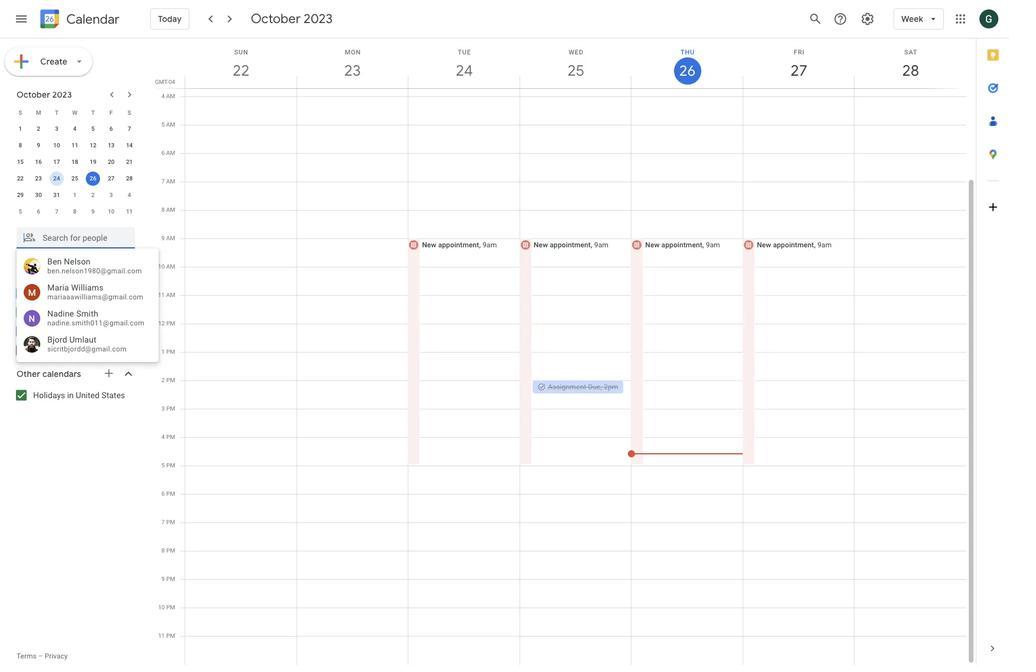 Task type: locate. For each thing, give the bounding box(es) containing it.
4 am from the top
[[166, 178, 175, 185]]

27 inside column header
[[790, 61, 807, 81]]

25 column header
[[520, 38, 632, 88]]

23 inside row
[[35, 175, 42, 182]]

25 down wed
[[567, 61, 584, 81]]

10 for 10 element
[[53, 142, 60, 149]]

pm for 11 pm
[[166, 633, 175, 639]]

pm down the 8 pm
[[166, 576, 175, 583]]

1 horizontal spatial 1
[[73, 192, 77, 198]]

23 down mon
[[344, 61, 360, 81]]

22 inside 'column header'
[[232, 61, 249, 81]]

0 horizontal spatial 27
[[108, 175, 115, 182]]

0 horizontal spatial 22
[[17, 175, 24, 182]]

4 new from the left
[[757, 241, 772, 249]]

1 vertical spatial 28
[[126, 175, 133, 182]]

2
[[37, 126, 40, 132], [91, 192, 95, 198], [162, 377, 165, 384]]

0 horizontal spatial 24
[[53, 175, 60, 182]]

0 horizontal spatial 2
[[37, 126, 40, 132]]

10 up 11 pm
[[158, 605, 165, 611]]

2 horizontal spatial 1
[[162, 349, 165, 355]]

tab list
[[977, 38, 1009, 632]]

1 vertical spatial 24
[[53, 175, 60, 182]]

3 up 10 element
[[55, 126, 58, 132]]

nelson
[[64, 257, 91, 267]]

pm up 7 pm
[[166, 491, 175, 497]]

3 pm
[[162, 406, 175, 412]]

10 element
[[50, 139, 64, 153]]

11 down 10 am
[[158, 292, 165, 298]]

5 pm from the top
[[166, 434, 175, 441]]

27 down 20 element
[[108, 175, 115, 182]]

s right f
[[128, 109, 131, 116]]

1 vertical spatial 2023
[[52, 89, 72, 100]]

5 down 4 am
[[161, 121, 165, 128]]

other
[[17, 369, 40, 380]]

1 vertical spatial 2
[[91, 192, 95, 198]]

1 vertical spatial 3
[[110, 192, 113, 198]]

calendars
[[31, 267, 69, 278], [42, 369, 81, 380]]

1 vertical spatial 23
[[35, 175, 42, 182]]

am up 9 am
[[166, 207, 175, 213]]

5 am from the top
[[166, 207, 175, 213]]

11 inside 'element'
[[126, 208, 133, 215]]

6 for 6 pm
[[162, 491, 165, 497]]

1 up 15 at the left top of the page
[[19, 126, 22, 132]]

2 for november 2 element
[[91, 192, 95, 198]]

1 pm from the top
[[166, 320, 175, 327]]

4 down 28 element
[[128, 192, 131, 198]]

october 2023
[[251, 11, 333, 27], [17, 89, 72, 100]]

calendars up in
[[42, 369, 81, 380]]

2 row from the top
[[11, 121, 139, 137]]

1 horizontal spatial s
[[128, 109, 131, 116]]

22 down 15 'element'
[[17, 175, 24, 182]]

4
[[161, 93, 165, 99], [73, 126, 77, 132], [128, 192, 131, 198], [162, 434, 165, 441]]

october up 'm'
[[17, 89, 50, 100]]

9 for 9 am
[[161, 235, 165, 242]]

t left f
[[91, 109, 95, 116]]

–
[[38, 652, 43, 661]]

pm for 5 pm
[[166, 462, 175, 469]]

7 up 8 am
[[161, 178, 165, 185]]

2 horizontal spatial 2
[[162, 377, 165, 384]]

0 horizontal spatial 28
[[126, 175, 133, 182]]

9 pm from the top
[[166, 548, 175, 554]]

0 vertical spatial calendars
[[31, 267, 69, 278]]

pm for 10 pm
[[166, 605, 175, 611]]

24 cell
[[48, 171, 66, 187]]

4 down 3 pm
[[162, 434, 165, 441]]

1 horizontal spatial 22
[[232, 61, 249, 81]]

new appointment , 9am
[[422, 241, 497, 249], [534, 241, 609, 249], [646, 241, 720, 249], [757, 241, 832, 249]]

october 2023 grid
[[11, 104, 139, 220]]

24 down 17 element
[[53, 175, 60, 182]]

pm down 4 pm
[[166, 462, 175, 469]]

24 down tue
[[455, 61, 472, 81]]

t left w
[[55, 109, 58, 116]]

22 column header
[[185, 38, 297, 88]]

pm down 9 pm
[[166, 605, 175, 611]]

10 up 11 am
[[158, 263, 165, 270]]

26 cell
[[84, 171, 102, 187]]

0 vertical spatial october 2023
[[251, 11, 333, 27]]

3 new from the left
[[646, 241, 660, 249]]

1 vertical spatial 25
[[72, 175, 78, 182]]

26 column header
[[631, 38, 744, 88]]

3 down 2 pm
[[162, 406, 165, 412]]

0 horizontal spatial s
[[19, 109, 22, 116]]

pm down 10 pm in the left of the page
[[166, 633, 175, 639]]

1 horizontal spatial 25
[[567, 61, 584, 81]]

4 new appointment , 9am from the left
[[757, 241, 832, 249]]

16
[[35, 159, 42, 165]]

12 up 19
[[90, 142, 96, 149]]

7 inside november 7 element
[[55, 208, 58, 215]]

1 t from the left
[[55, 109, 58, 116]]

am down 4 am
[[166, 121, 175, 128]]

5 up the 12 element
[[91, 126, 95, 132]]

8 up 9 am
[[161, 207, 165, 213]]

0 vertical spatial 24
[[455, 61, 472, 81]]

5 down 29 element
[[19, 208, 22, 215]]

row containing s
[[11, 104, 139, 121]]

14
[[126, 142, 133, 149]]

pm up 2 pm
[[166, 349, 175, 355]]

4 for 4 am
[[161, 93, 165, 99]]

9 for november 9 element
[[91, 208, 95, 215]]

4 row from the top
[[11, 154, 139, 171]]

pm down 3 pm
[[166, 434, 175, 441]]

27 link
[[786, 57, 813, 85]]

1
[[19, 126, 22, 132], [73, 192, 77, 198], [162, 349, 165, 355]]

0 vertical spatial 27
[[790, 61, 807, 81]]

new
[[422, 241, 437, 249], [534, 241, 548, 249], [646, 241, 660, 249], [757, 241, 772, 249]]

1 vertical spatial 12
[[158, 320, 165, 327]]

0 horizontal spatial 23
[[35, 175, 42, 182]]

1 vertical spatial october
[[17, 89, 50, 100]]

0 vertical spatial 22
[[232, 61, 249, 81]]

tasks
[[33, 327, 55, 336]]

2 vertical spatial 2
[[162, 377, 165, 384]]

terms – privacy
[[17, 652, 68, 661]]

mon 23
[[344, 49, 361, 81]]

8 up 15 at the left top of the page
[[19, 142, 22, 149]]

november 4 element
[[122, 188, 137, 202]]

29 element
[[13, 188, 27, 202]]

pm for 9 pm
[[166, 576, 175, 583]]

6 down the "30" element
[[37, 208, 40, 215]]

0 horizontal spatial 12
[[90, 142, 96, 149]]

7 am from the top
[[166, 263, 175, 270]]

12
[[90, 142, 96, 149], [158, 320, 165, 327]]

26 down thu
[[679, 62, 695, 81]]

0 vertical spatial 12
[[90, 142, 96, 149]]

list box
[[17, 253, 159, 358]]

22 inside october 2023 grid
[[17, 175, 24, 182]]

1 vertical spatial 22
[[17, 175, 24, 182]]

row
[[11, 104, 139, 121], [11, 121, 139, 137], [11, 137, 139, 154], [11, 154, 139, 171], [11, 171, 139, 187], [11, 187, 139, 204], [11, 204, 139, 220]]

1 down 12 pm
[[162, 349, 165, 355]]

28 link
[[897, 57, 925, 85]]

calendar heading
[[64, 11, 120, 28]]

14 element
[[122, 139, 137, 153]]

7 for november 7 element
[[55, 208, 58, 215]]

9 up 10 am
[[161, 235, 165, 242]]

pm for 2 pm
[[166, 377, 175, 384]]

None search field
[[0, 223, 147, 249]]

28 down the sat
[[902, 61, 919, 81]]

0 horizontal spatial 1
[[19, 126, 22, 132]]

0 vertical spatial 23
[[344, 61, 360, 81]]

4 pm from the top
[[166, 406, 175, 412]]

1 horizontal spatial 28
[[902, 61, 919, 81]]

7 for 7 am
[[161, 178, 165, 185]]

2 pm from the top
[[166, 349, 175, 355]]

november 8 element
[[68, 205, 82, 219]]

7 down 31 element
[[55, 208, 58, 215]]

27 down the fri
[[790, 61, 807, 81]]

11 up 18
[[72, 142, 78, 149]]

25 inside october 2023 grid
[[72, 175, 78, 182]]

2 vertical spatial 1
[[162, 349, 165, 355]]

22
[[232, 61, 249, 81], [17, 175, 24, 182]]

0 vertical spatial 2
[[37, 126, 40, 132]]

am for 7 am
[[166, 178, 175, 185]]

1 horizontal spatial 26
[[679, 62, 695, 81]]

2 horizontal spatial 3
[[162, 406, 165, 412]]

6 pm from the top
[[166, 462, 175, 469]]

am
[[166, 93, 175, 99], [166, 121, 175, 128], [166, 150, 175, 156], [166, 178, 175, 185], [166, 207, 175, 213], [166, 235, 175, 242], [166, 263, 175, 270], [166, 292, 175, 298]]

4 for 4 pm
[[162, 434, 165, 441]]

12 inside the 12 element
[[90, 142, 96, 149]]

0 horizontal spatial 25
[[72, 175, 78, 182]]

1 vertical spatial 27
[[108, 175, 115, 182]]

6 for 6 am
[[161, 150, 165, 156]]

0 vertical spatial october
[[251, 11, 301, 27]]

am up 12 pm
[[166, 292, 175, 298]]

pm up the 8 pm
[[166, 519, 175, 526]]

23 element
[[31, 172, 46, 186]]

create button
[[5, 47, 92, 76]]

12 for 12
[[90, 142, 96, 149]]

26 down 19 element
[[90, 175, 96, 182]]

november 5 element
[[13, 205, 27, 219]]

11 down november 4 element
[[126, 208, 133, 215]]

row containing 5
[[11, 204, 139, 220]]

8 for november 8 element on the top of page
[[73, 208, 77, 215]]

6 down 5 am
[[161, 150, 165, 156]]

pm for 7 pm
[[166, 519, 175, 526]]

week
[[902, 14, 924, 24]]

6 for november 6 element
[[37, 208, 40, 215]]

grid
[[152, 38, 976, 665]]

2 for 2 pm
[[162, 377, 165, 384]]

0 vertical spatial 1
[[19, 126, 22, 132]]

7 up the 8 pm
[[162, 519, 165, 526]]

1 down 25 element
[[73, 192, 77, 198]]

8 for 8 am
[[161, 207, 165, 213]]

2023 up 23 "column header"
[[304, 11, 333, 27]]

2 9am from the left
[[594, 241, 609, 249]]

pm up 1 pm
[[166, 320, 175, 327]]

8
[[19, 142, 22, 149], [161, 207, 165, 213], [73, 208, 77, 215], [162, 548, 165, 554]]

3 pm from the top
[[166, 377, 175, 384]]

5
[[161, 121, 165, 128], [91, 126, 95, 132], [19, 208, 22, 215], [162, 462, 165, 469]]

11 down 10 pm in the left of the page
[[158, 633, 165, 639]]

8 am from the top
[[166, 292, 175, 298]]

am up 8 am
[[166, 178, 175, 185]]

0 vertical spatial 2023
[[304, 11, 333, 27]]

1 vertical spatial calendars
[[42, 369, 81, 380]]

28 element
[[122, 172, 137, 186]]

4 inside november 4 element
[[128, 192, 131, 198]]

16 element
[[31, 155, 46, 169]]

28 inside column header
[[902, 61, 919, 81]]

my calendars list
[[2, 284, 147, 360]]

w
[[72, 109, 77, 116]]

privacy
[[45, 652, 68, 661]]

am for 8 am
[[166, 207, 175, 213]]

6 am from the top
[[166, 235, 175, 242]]

2 am from the top
[[166, 121, 175, 128]]

12 down 11 am
[[158, 320, 165, 327]]

9 down november 2 element
[[91, 208, 95, 215]]

22 down sun
[[232, 61, 249, 81]]

7 pm from the top
[[166, 491, 175, 497]]

,
[[479, 241, 481, 249], [591, 241, 593, 249], [703, 241, 704, 249], [814, 241, 816, 249], [601, 383, 602, 391]]

1 horizontal spatial t
[[91, 109, 95, 116]]

november 3 element
[[104, 188, 118, 202]]

0 horizontal spatial october
[[17, 89, 50, 100]]

18 element
[[68, 155, 82, 169]]

Search for people text field
[[24, 227, 128, 249]]

october up 22 'column header'
[[251, 11, 301, 27]]

0 horizontal spatial 26
[[90, 175, 96, 182]]

6 down f
[[110, 126, 113, 132]]

row group
[[11, 121, 139, 220]]

1 horizontal spatial october
[[251, 11, 301, 27]]

maria
[[47, 283, 69, 293]]

1 new appointment , 9am from the left
[[422, 241, 497, 249]]

0 horizontal spatial 3
[[55, 126, 58, 132]]

5 row from the top
[[11, 171, 139, 187]]

31
[[53, 192, 60, 198]]

10 for november 10 element at the left of the page
[[108, 208, 115, 215]]

23
[[344, 61, 360, 81], [35, 175, 42, 182]]

8 pm from the top
[[166, 519, 175, 526]]

5 down 4 pm
[[162, 462, 165, 469]]

pm for 4 pm
[[166, 434, 175, 441]]

11 pm from the top
[[166, 605, 175, 611]]

0 vertical spatial 28
[[902, 61, 919, 81]]

27 inside row
[[108, 175, 115, 182]]

3 new appointment , 9am from the left
[[646, 241, 720, 249]]

27
[[790, 61, 807, 81], [108, 175, 115, 182]]

1 vertical spatial 26
[[90, 175, 96, 182]]

9
[[37, 142, 40, 149], [91, 208, 95, 215], [161, 235, 165, 242], [162, 576, 165, 583]]

1 vertical spatial 1
[[73, 192, 77, 198]]

1 horizontal spatial 23
[[344, 61, 360, 81]]

8 down november 1 element
[[73, 208, 77, 215]]

1 horizontal spatial 12
[[158, 320, 165, 327]]

9 up 10 pm in the left of the page
[[162, 576, 165, 583]]

0 vertical spatial 25
[[567, 61, 584, 81]]

2023
[[304, 11, 333, 27], [52, 89, 72, 100]]

10 down 'november 3' 'element'
[[108, 208, 115, 215]]

6 row from the top
[[11, 187, 139, 204]]

0 horizontal spatial 2023
[[52, 89, 72, 100]]

pm up 4 pm
[[166, 406, 175, 412]]

12 pm from the top
[[166, 633, 175, 639]]

2 vertical spatial 3
[[162, 406, 165, 412]]

1 row from the top
[[11, 104, 139, 121]]

2 down 26, today element
[[91, 192, 95, 198]]

4 down gmt- on the top
[[161, 93, 165, 99]]

grid containing 22
[[152, 38, 976, 665]]

pm up 9 pm
[[166, 548, 175, 554]]

11 pm
[[158, 633, 175, 639]]

pm up 3 pm
[[166, 377, 175, 384]]

1 vertical spatial october 2023
[[17, 89, 72, 100]]

row containing 29
[[11, 187, 139, 204]]

11 element
[[68, 139, 82, 153]]

10 pm from the top
[[166, 576, 175, 583]]

6 up 7 pm
[[162, 491, 165, 497]]

25 down 18 element
[[72, 175, 78, 182]]

mon
[[345, 49, 361, 56]]

0 vertical spatial 26
[[679, 62, 695, 81]]

4 down w
[[73, 126, 77, 132]]

2 down 'm'
[[37, 126, 40, 132]]

ben.nelson1980@gmail.com
[[47, 267, 142, 275]]

tue 24
[[455, 49, 472, 81]]

0 horizontal spatial october 2023
[[17, 89, 72, 100]]

am down 9 am
[[166, 263, 175, 270]]

0 horizontal spatial t
[[55, 109, 58, 116]]

8 for 8 pm
[[162, 548, 165, 554]]

1 horizontal spatial 27
[[790, 61, 807, 81]]

26
[[679, 62, 695, 81], [90, 175, 96, 182]]

21 element
[[122, 155, 137, 169]]

6
[[110, 126, 113, 132], [161, 150, 165, 156], [37, 208, 40, 215], [162, 491, 165, 497]]

1 am from the top
[[166, 93, 175, 99]]

1 horizontal spatial 24
[[455, 61, 472, 81]]

11 for november 11 'element'
[[126, 208, 133, 215]]

am down 5 am
[[166, 150, 175, 156]]

november 11 element
[[122, 205, 137, 219]]

3 row from the top
[[11, 137, 139, 154]]

s
[[19, 109, 22, 116], [128, 109, 131, 116]]

calendars down ben
[[31, 267, 69, 278]]

t
[[55, 109, 58, 116], [91, 109, 95, 116]]

am down 8 am
[[166, 235, 175, 242]]

24
[[455, 61, 472, 81], [53, 175, 60, 182]]

2 inside november 2 element
[[91, 192, 95, 198]]

am down 04
[[166, 93, 175, 99]]

7 row from the top
[[11, 204, 139, 220]]

18
[[72, 159, 78, 165]]

10 up 17
[[53, 142, 60, 149]]

23 down 16 element
[[35, 175, 42, 182]]

appointment
[[438, 241, 479, 249], [550, 241, 591, 249], [662, 241, 703, 249], [773, 241, 814, 249]]

9 am
[[161, 235, 175, 242]]

2023 down create
[[52, 89, 72, 100]]

8 down 7 pm
[[162, 548, 165, 554]]

october
[[251, 11, 301, 27], [17, 89, 50, 100]]

settings menu image
[[861, 12, 875, 26]]

3 appointment from the left
[[662, 241, 703, 249]]

3 down "27" element
[[110, 192, 113, 198]]

calendar
[[66, 11, 120, 28]]

1 horizontal spatial 3
[[110, 192, 113, 198]]

2 up 3 pm
[[162, 377, 165, 384]]

10
[[53, 142, 60, 149], [108, 208, 115, 215], [158, 263, 165, 270], [158, 605, 165, 611]]

november 7 element
[[50, 205, 64, 219]]

1 horizontal spatial 2
[[91, 192, 95, 198]]

am for 10 am
[[166, 263, 175, 270]]

row containing 22
[[11, 171, 139, 187]]

28 down the 21 element
[[126, 175, 133, 182]]

s left 'm'
[[19, 109, 22, 116]]

28 column header
[[855, 38, 967, 88]]

november 2 element
[[86, 188, 100, 202]]

3 inside 'element'
[[110, 192, 113, 198]]

3 am from the top
[[166, 150, 175, 156]]

1 9am from the left
[[483, 241, 497, 249]]



Task type: describe. For each thing, give the bounding box(es) containing it.
25 link
[[562, 57, 590, 85]]

wed 25
[[567, 49, 584, 81]]

23 inside mon 23
[[344, 61, 360, 81]]

5 am
[[161, 121, 175, 128]]

today button
[[150, 5, 189, 33]]

11 am
[[158, 292, 175, 298]]

11 for 11 am
[[158, 292, 165, 298]]

main drawer image
[[14, 12, 28, 26]]

add other calendars image
[[103, 368, 115, 380]]

17 element
[[50, 155, 64, 169]]

6 am
[[161, 150, 175, 156]]

greg robinson
[[33, 289, 87, 298]]

4 9am from the left
[[818, 241, 832, 249]]

1 s from the left
[[19, 109, 22, 116]]

november 9 element
[[86, 205, 100, 219]]

list box containing ben nelson
[[17, 253, 159, 358]]

4 am
[[161, 93, 175, 99]]

10 for 10 pm
[[158, 605, 165, 611]]

am for 9 am
[[166, 235, 175, 242]]

13 element
[[104, 139, 118, 153]]

10 am
[[158, 263, 175, 270]]

assignment
[[548, 383, 587, 391]]

row group containing 1
[[11, 121, 139, 220]]

2 appointment from the left
[[550, 241, 591, 249]]

25 element
[[68, 172, 82, 186]]

8 am
[[161, 207, 175, 213]]

7 for 7 pm
[[162, 519, 165, 526]]

my calendars
[[17, 267, 69, 278]]

2 new appointment , 9am from the left
[[534, 241, 609, 249]]

bjord umlaut sicritbjordd@gmail.com
[[47, 335, 127, 353]]

1 for 1 pm
[[162, 349, 165, 355]]

26 inside column header
[[679, 62, 695, 81]]

terms link
[[17, 652, 37, 661]]

nadine
[[47, 309, 74, 319]]

24 element
[[50, 172, 64, 186]]

am for 5 am
[[166, 121, 175, 128]]

22 link
[[228, 57, 255, 85]]

24 column header
[[408, 38, 520, 88]]

row containing 1
[[11, 121, 139, 137]]

2pm
[[604, 383, 619, 391]]

2 new from the left
[[534, 241, 548, 249]]

9 up 16
[[37, 142, 40, 149]]

4 appointment from the left
[[773, 241, 814, 249]]

williams
[[71, 283, 104, 293]]

23 column header
[[296, 38, 409, 88]]

6 pm
[[162, 491, 175, 497]]

due
[[588, 383, 601, 391]]

other calendars button
[[2, 365, 147, 384]]

fri
[[794, 49, 805, 56]]

3 9am from the left
[[706, 241, 720, 249]]

26 link
[[674, 57, 701, 85]]

04
[[169, 79, 175, 85]]

3 for 'november 3' 'element'
[[110, 192, 113, 198]]

25 inside "wed 25"
[[567, 61, 584, 81]]

terms
[[17, 652, 37, 661]]

holidays in united states
[[33, 391, 125, 400]]

10 for 10 am
[[158, 263, 165, 270]]

13
[[108, 142, 115, 149]]

7 pm
[[162, 519, 175, 526]]

11 for 11 element
[[72, 142, 78, 149]]

row containing 15
[[11, 154, 139, 171]]

1 new from the left
[[422, 241, 437, 249]]

5 for 5 am
[[161, 121, 165, 128]]

november 10 element
[[104, 205, 118, 219]]

15 element
[[13, 155, 27, 169]]

19 element
[[86, 155, 100, 169]]

assignment due , 2pm
[[548, 383, 619, 391]]

greg
[[33, 289, 51, 298]]

bjord
[[47, 335, 67, 345]]

10 pm
[[158, 605, 175, 611]]

thu 26
[[679, 49, 695, 81]]

f
[[110, 109, 113, 116]]

sat
[[905, 49, 918, 56]]

am for 6 am
[[166, 150, 175, 156]]

30 element
[[31, 188, 46, 202]]

1 for november 1 element
[[73, 192, 77, 198]]

2 pm
[[162, 377, 175, 384]]

2 s from the left
[[128, 109, 131, 116]]

3 for 3 pm
[[162, 406, 165, 412]]

22 element
[[13, 172, 27, 186]]

5 for 5 pm
[[162, 462, 165, 469]]

26 inside "cell"
[[90, 175, 96, 182]]

pm for 3 pm
[[166, 406, 175, 412]]

nadine.smith011@gmail.com
[[47, 319, 144, 327]]

robinson
[[53, 289, 87, 298]]

9 pm
[[162, 576, 175, 583]]

4 pm
[[162, 434, 175, 441]]

24 inside 'cell'
[[53, 175, 60, 182]]

27 element
[[104, 172, 118, 186]]

row containing 8
[[11, 137, 139, 154]]

2 t from the left
[[91, 109, 95, 116]]

tue
[[458, 49, 471, 56]]

7 am
[[161, 178, 175, 185]]

29
[[17, 192, 24, 198]]

5 pm
[[162, 462, 175, 469]]

7 up 14
[[128, 126, 131, 132]]

other calendars
[[17, 369, 81, 380]]

holidays
[[33, 391, 65, 400]]

am for 11 am
[[166, 292, 175, 298]]

17
[[53, 159, 60, 165]]

today
[[158, 14, 182, 24]]

15
[[17, 159, 24, 165]]

gmt-04
[[155, 79, 175, 85]]

23 link
[[339, 57, 366, 85]]

umlaut
[[69, 335, 97, 345]]

thu
[[681, 49, 695, 56]]

21
[[126, 159, 133, 165]]

november 1 element
[[68, 188, 82, 202]]

1 horizontal spatial october 2023
[[251, 11, 333, 27]]

20 element
[[104, 155, 118, 169]]

my
[[17, 267, 29, 278]]

24 inside column header
[[455, 61, 472, 81]]

pm for 1 pm
[[166, 349, 175, 355]]

states
[[102, 391, 125, 400]]

week button
[[894, 5, 944, 33]]

1 horizontal spatial 2023
[[304, 11, 333, 27]]

9 for 9 pm
[[162, 576, 165, 583]]

calendars for other calendars
[[42, 369, 81, 380]]

gmt-
[[155, 79, 169, 85]]

27 column header
[[743, 38, 855, 88]]

1 appointment from the left
[[438, 241, 479, 249]]

fri 27
[[790, 49, 807, 81]]

november 6 element
[[31, 205, 46, 219]]

12 element
[[86, 139, 100, 153]]

wed
[[569, 49, 584, 56]]

calendar element
[[38, 7, 120, 33]]

pm for 6 pm
[[166, 491, 175, 497]]

maria williams mariaaawilliams@gmail.com
[[47, 283, 143, 301]]

birthdays
[[33, 308, 68, 317]]

sat 28
[[902, 49, 919, 81]]

28 inside october 2023 grid
[[126, 175, 133, 182]]

my calendars button
[[2, 263, 147, 282]]

pm for 12 pm
[[166, 320, 175, 327]]

12 for 12 pm
[[158, 320, 165, 327]]

am for 4 am
[[166, 93, 175, 99]]

ben nelson ben.nelson1980@gmail.com
[[47, 257, 142, 275]]

mariaaawilliams@gmail.com
[[47, 293, 143, 301]]

20
[[108, 159, 115, 165]]

pm for 8 pm
[[166, 548, 175, 554]]

in
[[67, 391, 74, 400]]

26, today element
[[86, 172, 100, 186]]

5 for november 5 element
[[19, 208, 22, 215]]

19
[[90, 159, 96, 165]]

privacy link
[[45, 652, 68, 661]]

12 pm
[[158, 320, 175, 327]]

8 pm
[[162, 548, 175, 554]]

1 pm
[[162, 349, 175, 355]]

11 for 11 pm
[[158, 633, 165, 639]]

united
[[76, 391, 100, 400]]

0 vertical spatial 3
[[55, 126, 58, 132]]

sun
[[234, 49, 248, 56]]

create
[[40, 56, 67, 67]]

31 element
[[50, 188, 64, 202]]

nadine smith nadine.smith011@gmail.com
[[47, 309, 144, 327]]

calendars for my calendars
[[31, 267, 69, 278]]

4 for november 4 element
[[128, 192, 131, 198]]

sicritbjordd@gmail.com
[[47, 345, 127, 353]]



Task type: vqa. For each thing, say whether or not it's contained in the screenshot.
31
yes



